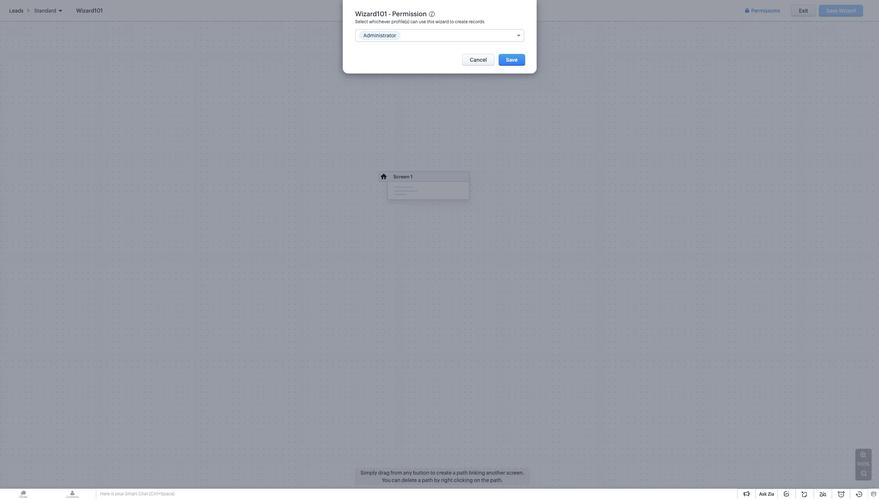 Task type: vqa. For each thing, say whether or not it's contained in the screenshot.
Translations link
yes



Task type: locate. For each thing, give the bounding box(es) containing it.
whichever
[[369, 19, 391, 24]]

to right the wizard
[[450, 19, 454, 24]]

wizard101
[[355, 10, 387, 18]]

to up by
[[431, 470, 436, 476]]

can
[[411, 19, 418, 24], [392, 478, 401, 483]]

a down button
[[418, 478, 421, 483]]

0 horizontal spatial create
[[437, 470, 452, 476]]

create up right
[[437, 470, 452, 476]]

setup
[[7, 14, 28, 23]]

zia
[[768, 492, 775, 497]]

and
[[39, 118, 49, 124]]

path
[[457, 470, 468, 476], [422, 478, 433, 483]]

exit button
[[792, 5, 816, 16]]

any
[[403, 470, 412, 476]]

translations
[[18, 191, 47, 197]]

templates link
[[18, 154, 43, 161]]

from
[[391, 470, 402, 476]]

chat
[[138, 492, 148, 497]]

can down from
[[392, 478, 401, 483]]

wizard101 - permission
[[355, 10, 427, 18]]

clicking
[[454, 478, 473, 483]]

can left use
[[411, 19, 418, 24]]

customization region
[[0, 115, 96, 201]]

0 vertical spatial a
[[453, 470, 456, 476]]

(ctrl+space)
[[149, 492, 175, 497]]

0 horizontal spatial can
[[392, 478, 401, 483]]

0 vertical spatial to
[[450, 19, 454, 24]]

screen
[[394, 174, 410, 180]]

path.
[[491, 478, 503, 483]]

path up clicking on the right of page
[[457, 470, 468, 476]]

a up clicking on the right of page
[[453, 470, 456, 476]]

page
[[60, 179, 72, 185]]

screen.
[[507, 470, 525, 476]]

create
[[455, 19, 468, 24], [437, 470, 452, 476]]

1
[[411, 174, 413, 180]]

profile(s)
[[392, 19, 410, 24]]

0 vertical spatial can
[[411, 19, 418, 24]]

wizards link
[[18, 130, 38, 137]]

Administrator field
[[355, 29, 524, 42]]

screen 1
[[394, 174, 413, 180]]

1 horizontal spatial can
[[411, 19, 418, 24]]

1 vertical spatial a
[[418, 478, 421, 483]]

1 horizontal spatial create
[[455, 19, 468, 24]]

1 vertical spatial create
[[437, 470, 452, 476]]

leads
[[9, 8, 23, 13]]

customization button
[[0, 101, 96, 115]]

1 horizontal spatial to
[[450, 19, 454, 24]]

1 vertical spatial can
[[392, 478, 401, 483]]

exit
[[800, 8, 809, 13]]

simply drag from any button to create a path linking another screen. you can delete a path by right clicking on the path.
[[361, 470, 525, 483]]

-
[[389, 10, 391, 18]]

100 %
[[858, 462, 870, 467]]

path left by
[[422, 478, 433, 483]]

home
[[45, 179, 59, 185]]

here is your smart chat (ctrl+space)
[[100, 492, 175, 497]]

simply
[[361, 470, 377, 476]]

administrator
[[363, 33, 397, 38]]

on
[[474, 478, 480, 483]]

to
[[450, 19, 454, 24], [431, 470, 436, 476]]

0 horizontal spatial a
[[418, 478, 421, 483]]

0 horizontal spatial to
[[431, 470, 436, 476]]

1 horizontal spatial path
[[457, 470, 468, 476]]

is
[[111, 492, 114, 497]]

right
[[441, 478, 453, 483]]

1 vertical spatial to
[[431, 470, 436, 476]]

0 vertical spatial path
[[457, 470, 468, 476]]

0 vertical spatial create
[[455, 19, 468, 24]]

0 horizontal spatial path
[[422, 478, 433, 483]]

pipelines
[[18, 143, 39, 148]]

modules and fields link
[[18, 117, 64, 125]]

create left records on the top of the page
[[455, 19, 468, 24]]

ask zia
[[760, 492, 775, 497]]

cancel button
[[462, 54, 495, 66]]

wizard
[[436, 19, 449, 24]]

customization
[[12, 106, 48, 112]]

smart
[[125, 492, 137, 497]]

chats image
[[0, 489, 47, 499]]

a
[[453, 470, 456, 476], [418, 478, 421, 483]]

contacts image
[[49, 489, 96, 499]]



Task type: describe. For each thing, give the bounding box(es) containing it.
drag
[[378, 470, 390, 476]]

customize home page link
[[18, 178, 72, 186]]

records
[[469, 19, 485, 24]]

save
[[506, 57, 518, 63]]

pipelines link
[[18, 142, 39, 149]]

use
[[419, 19, 426, 24]]

canvas link
[[18, 166, 35, 174]]

here
[[100, 492, 110, 497]]

wizards
[[18, 130, 38, 136]]

linking
[[469, 470, 485, 476]]

the
[[481, 478, 490, 483]]

Enter a wizard name text field
[[75, 6, 185, 15]]

canvas
[[18, 167, 35, 173]]

can inside simply drag from any button to create a path linking another screen. you can delete a path by right clicking on the path.
[[392, 478, 401, 483]]

create inside simply drag from any button to create a path linking another screen. you can delete a path by right clicking on the path.
[[437, 470, 452, 476]]

1 horizontal spatial a
[[453, 470, 456, 476]]

select
[[355, 19, 368, 24]]

to inside simply drag from any button to create a path linking another screen. you can delete a path by right clicking on the path.
[[431, 470, 436, 476]]

modules
[[18, 118, 38, 124]]

your
[[115, 492, 124, 497]]

%
[[866, 462, 870, 467]]

1 vertical spatial path
[[422, 478, 433, 483]]

translations link
[[18, 191, 47, 198]]

ask
[[760, 492, 767, 497]]

button
[[413, 470, 430, 476]]

permissions
[[752, 8, 781, 13]]

delete
[[402, 478, 417, 483]]

this
[[427, 19, 435, 24]]

customize
[[18, 179, 43, 185]]

templates
[[18, 155, 43, 161]]

customize home page
[[18, 179, 72, 185]]

by
[[434, 478, 440, 483]]

save button
[[499, 54, 525, 66]]

select whichever profile(s) can use this wizard to create records
[[355, 19, 485, 24]]

modules and fields
[[18, 118, 64, 124]]

another
[[486, 470, 506, 476]]

cancel
[[470, 57, 487, 63]]

fields
[[50, 118, 64, 124]]

you
[[382, 478, 391, 483]]

100
[[858, 462, 866, 467]]

permission
[[392, 10, 427, 18]]



